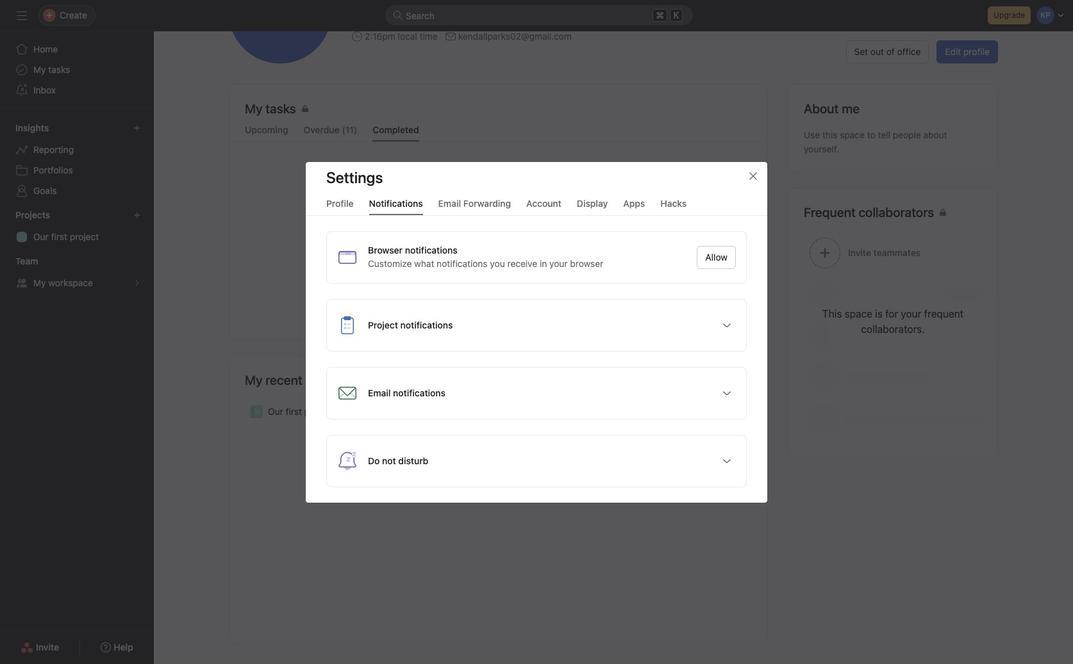 Task type: locate. For each thing, give the bounding box(es) containing it.
apps button
[[623, 198, 645, 215]]

1 vertical spatial our
[[268, 407, 283, 417]]

show options image
[[722, 388, 732, 399]]

set out of office
[[854, 46, 921, 57]]

our first project up teams element
[[33, 231, 99, 242]]

what
[[414, 258, 434, 269]]

our first project down the my recent projects
[[268, 407, 334, 417]]

1 vertical spatial project
[[304, 407, 334, 417]]

completed button
[[373, 124, 419, 142]]

home link
[[8, 39, 146, 60]]

my left workspace
[[33, 278, 46, 289]]

overdue
[[304, 124, 340, 135]]

display
[[577, 198, 608, 209]]

reporting link
[[8, 140, 146, 160]]

kp
[[732, 407, 742, 417]]

overdue (11) button
[[304, 124, 357, 142]]

my up inbox
[[33, 64, 46, 75]]

my tasks link
[[245, 100, 751, 121]]

0 vertical spatial our first project
[[33, 231, 99, 242]]

you inside browser notifications customize what notifications you receive in your browser
[[490, 258, 505, 269]]

0 horizontal spatial first
[[51, 231, 67, 242]]

1 horizontal spatial tasks
[[471, 264, 493, 275]]

browser notifications customize what notifications you receive in your browser
[[368, 245, 604, 269]]

reference
[[464, 278, 503, 289]]

0 horizontal spatial our first project
[[33, 231, 99, 242]]

edit profile
[[945, 46, 990, 57]]

1 horizontal spatial project
[[304, 407, 334, 417]]

1 vertical spatial my
[[33, 278, 46, 289]]

account
[[527, 198, 562, 209]]

1 vertical spatial tasks
[[471, 264, 493, 275]]

2:16pm
[[365, 31, 396, 42]]

our down goals
[[33, 231, 49, 242]]

our right list image
[[268, 407, 283, 417]]

first up teams element
[[51, 231, 67, 242]]

1 horizontal spatial you
[[578, 264, 593, 275]]

our first project
[[33, 231, 99, 242], [268, 407, 334, 417]]

do not disturb
[[368, 456, 428, 466]]

my inside teams element
[[33, 278, 46, 289]]

0 horizontal spatial tasks
[[48, 64, 70, 75]]

upgrade button
[[988, 6, 1031, 24]]

1 horizontal spatial our
[[268, 407, 283, 417]]

set
[[854, 46, 868, 57]]

hacks
[[661, 198, 687, 209]]

about me
[[804, 101, 860, 116]]

in
[[540, 258, 547, 269]]

0 horizontal spatial project
[[70, 231, 99, 242]]

so
[[566, 264, 576, 275]]

1 show options image from the top
[[722, 320, 732, 331]]

0 vertical spatial our
[[33, 231, 49, 242]]

my inside global element
[[33, 64, 46, 75]]

0 vertical spatial first
[[51, 231, 67, 242]]

project up teams element
[[70, 231, 99, 242]]

email forwarding button
[[438, 198, 511, 215]]

0 vertical spatial project
[[70, 231, 99, 242]]

tasks down home
[[48, 64, 70, 75]]

notifications
[[437, 258, 488, 269]]

edit
[[945, 46, 961, 57]]

project
[[70, 231, 99, 242], [304, 407, 334, 417]]

your
[[403, 264, 422, 275]]

0 vertical spatial tasks
[[48, 64, 70, 75]]

upcoming
[[245, 124, 288, 135]]

teams element
[[0, 250, 154, 296]]

2 show options image from the top
[[722, 456, 732, 466]]

0 horizontal spatial you
[[490, 258, 505, 269]]

1 horizontal spatial first
[[286, 407, 302, 417]]

your
[[550, 258, 568, 269]]

our
[[33, 231, 49, 242], [268, 407, 283, 417]]

2 vertical spatial my
[[245, 373, 263, 388]]

overdue (11)
[[304, 124, 357, 135]]

edit profile button
[[937, 40, 998, 63]]

first
[[51, 231, 67, 242], [286, 407, 302, 417]]

my recent projects
[[245, 373, 352, 388]]

appear
[[511, 264, 540, 275]]

you
[[490, 258, 505, 269], [578, 264, 593, 275]]

workspace
[[48, 278, 93, 289]]

invite
[[36, 642, 59, 653]]

yourself.
[[804, 144, 839, 155]]

of
[[887, 46, 895, 57]]

show options image
[[722, 320, 732, 331], [722, 456, 732, 466]]

my tasks
[[33, 64, 70, 75]]

0 horizontal spatial our
[[33, 231, 49, 242]]

tasks up reference
[[471, 264, 493, 275]]

settings
[[326, 168, 383, 186]]

0 vertical spatial my
[[33, 64, 46, 75]]

0 vertical spatial show options image
[[722, 320, 732, 331]]

you right so
[[578, 264, 593, 275]]

completed
[[425, 264, 469, 275]]

profile
[[326, 198, 354, 209]]

you inside your completed tasks will appear here, so you can reference them later.
[[578, 264, 593, 275]]

my up list image
[[245, 373, 263, 388]]

office
[[897, 46, 921, 57]]

you up reference
[[490, 258, 505, 269]]

our inside projects element
[[33, 231, 49, 242]]

1 vertical spatial show options image
[[722, 456, 732, 466]]

upcoming button
[[245, 124, 288, 142]]

first down the my recent projects
[[286, 407, 302, 417]]

1 horizontal spatial our first project
[[268, 407, 334, 417]]

goals
[[33, 185, 57, 196]]

my tasks
[[245, 101, 296, 116]]

project down recent projects
[[304, 407, 334, 417]]



Task type: vqa. For each thing, say whether or not it's contained in the screenshot.
2nd TASK… from the bottom
no



Task type: describe. For each thing, give the bounding box(es) containing it.
email forwarding
[[438, 198, 511, 209]]

my for my workspace
[[33, 278, 46, 289]]

completed
[[373, 124, 419, 135]]

browser
[[570, 258, 604, 269]]

1 vertical spatial first
[[286, 407, 302, 417]]

time
[[420, 31, 438, 42]]

forwarding
[[463, 198, 511, 209]]

can
[[447, 278, 461, 289]]

out
[[871, 46, 884, 57]]

close image
[[748, 171, 759, 181]]

profile button
[[326, 198, 354, 215]]

first inside projects element
[[51, 231, 67, 242]]

global element
[[0, 31, 154, 108]]

to
[[867, 130, 876, 140]]

our first project inside projects element
[[33, 231, 99, 242]]

use
[[804, 130, 820, 140]]

tell
[[878, 130, 891, 140]]

k
[[674, 10, 679, 21]]

⌘
[[656, 10, 664, 21]]

upgrade
[[994, 10, 1025, 20]]

home
[[33, 44, 58, 55]]

hide sidebar image
[[17, 10, 27, 21]]

receive
[[508, 258, 537, 269]]

my tasks link
[[8, 60, 146, 80]]

invite button
[[12, 637, 67, 660]]

apps
[[623, 198, 645, 209]]

kendallparks02@gmail.com
[[458, 31, 572, 42]]

people
[[893, 130, 921, 140]]

1 vertical spatial our first project
[[268, 407, 334, 417]]

tasks inside your completed tasks will appear here, so you can reference them later.
[[471, 264, 493, 275]]

(11)
[[342, 124, 357, 135]]

portfolios
[[33, 165, 73, 176]]

prominent image
[[393, 10, 403, 21]]

projects element
[[0, 204, 154, 250]]

browser notifications
[[368, 245, 458, 256]]

will
[[495, 264, 509, 275]]

about
[[924, 130, 947, 140]]

this
[[823, 130, 838, 140]]

our first project link
[[8, 227, 146, 248]]

2:16pm local time
[[365, 31, 438, 42]]

recent projects
[[266, 373, 352, 388]]

allow button
[[697, 246, 736, 269]]

tasks inside global element
[[48, 64, 70, 75]]

goals link
[[8, 181, 146, 201]]

display button
[[577, 198, 608, 215]]

list image
[[253, 408, 260, 416]]

project notifications
[[368, 320, 453, 331]]

account button
[[527, 198, 562, 215]]

email notifications
[[368, 388, 446, 399]]

local
[[398, 31, 417, 42]]

customize
[[368, 258, 412, 269]]

my for my recent projects
[[245, 373, 263, 388]]

them
[[506, 278, 527, 289]]

my workspace link
[[8, 273, 146, 294]]

later.
[[529, 278, 550, 289]]

inbox
[[33, 85, 56, 96]]

show options image for project notifications
[[722, 320, 732, 331]]

insights
[[15, 122, 49, 133]]

reporting
[[33, 144, 74, 155]]

inbox link
[[8, 80, 146, 101]]

my workspace
[[33, 278, 93, 289]]

notifications button
[[369, 198, 423, 215]]

allow
[[706, 252, 728, 263]]

set out of office button
[[846, 40, 929, 63]]

kendallparks02@gmail.com link
[[458, 29, 572, 44]]

show options image for do not disturb
[[722, 456, 732, 466]]

here,
[[542, 264, 563, 275]]

use this space to tell people about yourself.
[[804, 130, 947, 155]]

space
[[840, 130, 865, 140]]

your completed tasks will appear here, so you can reference them later.
[[403, 264, 593, 289]]

not disturb
[[382, 456, 428, 466]]

profile
[[964, 46, 990, 57]]

do
[[368, 456, 380, 466]]

hacks button
[[661, 198, 687, 215]]

portfolios link
[[8, 160, 146, 181]]

insights element
[[0, 117, 154, 204]]

notifications
[[369, 198, 423, 209]]

my for my tasks
[[33, 64, 46, 75]]

email
[[438, 198, 461, 209]]



